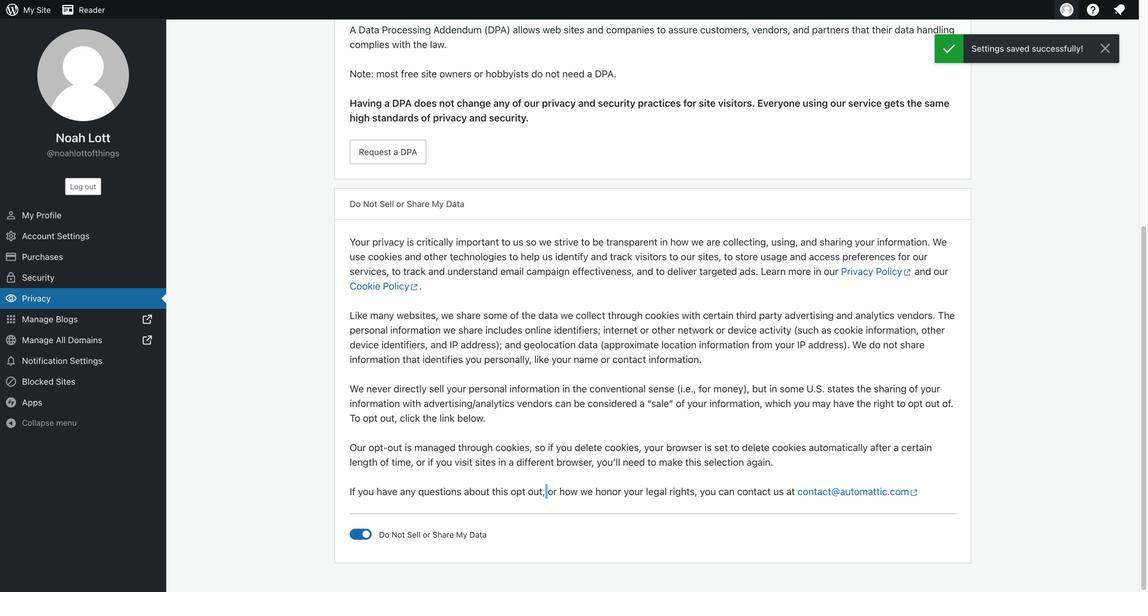 Task type: describe. For each thing, give the bounding box(es) containing it.
we never directly sell your personal information in the conventional sense (i.e., for money), but in some u.s. states the sharing of your information with advertising/analytics vendors can be considered a "sale" of your information, which you may have the right to opt out of. to opt out, click the link below.
[[350, 383, 954, 424]]

cookies inside the your privacy is critically important to us so we strive to be transparent in how we are collecting, using, and sharing your information. we use cookies and other technologies to help us identify and track visitors to our sites, to store usage and access preferences for our services, to track and understand email campaign effectiveness, and to deliver targeted ads. learn more in our
[[368, 251, 402, 262]]

change
[[457, 97, 491, 109]]

includes
[[486, 324, 523, 336]]

1 horizontal spatial privacy
[[433, 112, 467, 124]]

in right "but"
[[770, 383, 778, 395]]

1 ip from the left
[[450, 339, 458, 350]]

a inside button
[[394, 147, 398, 157]]

personal inside 'like many websites, we share some of the data we collect through cookies with certain third party advertising and analytics vendors. the personal information we share includes online identifiers; internet or other network or device activity (such as cookie information, other device identifiers, and ip address); and geolocation data (approximate location information from your ip address). we do not share information that identifies you personally, like your name or contact information.'
[[350, 324, 388, 336]]

customers,
[[701, 24, 750, 35]]

the left the link
[[423, 412, 437, 424]]

2 vertical spatial data
[[579, 339, 598, 350]]

0 vertical spatial opt
[[909, 398, 923, 409]]

1 vertical spatial track
[[403, 265, 426, 277]]

our up and our
[[913, 251, 928, 262]]

person image
[[5, 209, 17, 221]]

data inside a data processing addendum (dpa) allows web sites and companies to assure customers, vendors, and partners that their data handling complies with the law.
[[359, 24, 380, 35]]

settings inside notice status
[[972, 43, 1005, 54]]

security
[[22, 272, 55, 283]]

identifiers,
[[382, 339, 428, 350]]

1 horizontal spatial can
[[719, 486, 735, 497]]

have inside we never directly sell your personal information in the conventional sense (i.e., for money), but in some u.s. states the sharing of your information with advertising/analytics vendors can be considered a "sale" of your information, which you may have the right to opt out of. to opt out, click the link below.
[[834, 398, 855, 409]]

like
[[350, 310, 368, 321]]

our down access
[[824, 265, 839, 277]]

your inside our opt-out is managed through cookies, so if you delete cookies, your browser is set to delete cookies automatically after a certain length of time, or if you visit sites in a different browser, you'll need to make this selection again.
[[645, 442, 664, 453]]

my down about
[[456, 530, 468, 539]]

1 vertical spatial contact
[[738, 486, 771, 497]]

cookies inside our opt-out is managed through cookies, so if you delete cookies, your browser is set to delete cookies automatically after a certain length of time, or if you visit sites in a different browser, you'll need to make this selection again.
[[773, 442, 807, 453]]

a right after
[[894, 442, 899, 453]]

to up deliver
[[670, 251, 679, 262]]

most
[[377, 68, 399, 80]]

0 vertical spatial share
[[456, 310, 481, 321]]

party
[[760, 310, 783, 321]]

from
[[752, 339, 773, 350]]

your privacy is critically important to us so we strive to be transparent in how we are collecting, using, and sharing your information. we use cookies and other technologies to help us identify and track visitors to our sites, to store usage and access preferences for our services, to track and understand email campaign effectiveness, and to deliver targeted ads. learn more in our
[[350, 236, 947, 277]]

all
[[56, 335, 66, 345]]

note:
[[350, 68, 374, 80]]

network
[[678, 324, 714, 336]]

addendum
[[434, 24, 482, 35]]

of inside 'like many websites, we share some of the data we collect through cookies with certain third party advertising and analytics vendors. the personal information we share includes online identifiers; internet or other network or device activity (such as cookie information, other device identifiers, and ip address); and geolocation data (approximate location information from your ip address). we do not share information that identifies you personally, like your name or contact information.'
[[510, 310, 519, 321]]

2 horizontal spatial privacy
[[542, 97, 576, 109]]

@
[[47, 148, 55, 158]]

manage all domains
[[22, 335, 102, 345]]

0 horizontal spatial any
[[400, 486, 416, 497]]

1 horizontal spatial device
[[728, 324, 757, 336]]

blocked sites
[[22, 376, 75, 387]]

(dpa)
[[485, 24, 511, 35]]

of inside our opt-out is managed through cookies, so if you delete cookies, your browser is set to delete cookies automatically after a certain length of time, or if you visit sites in a different browser, you'll need to make this selection again.
[[380, 456, 389, 468]]

my site
[[23, 5, 51, 14]]

1 vertical spatial data
[[539, 310, 558, 321]]

conventional
[[590, 383, 646, 395]]

we right websites,
[[441, 310, 454, 321]]

sharing for the
[[874, 383, 907, 395]]

help
[[521, 251, 540, 262]]

we inside 'like many websites, we share some of the data we collect through cookies with certain third party advertising and analytics vendors. the personal information we share includes online identifiers; internet or other network or device activity (such as cookie information, other device identifiers, and ip address); and geolocation data (approximate location information from your ip address). we do not share information that identifies you personally, like your name or contact information.'
[[853, 339, 867, 350]]

0 vertical spatial us
[[513, 236, 524, 248]]

manage blogs link
[[0, 309, 166, 330]]

in down geolocation
[[563, 383, 570, 395]]

as
[[822, 324, 832, 336]]

to up email
[[510, 251, 518, 262]]

information, inside 'like many websites, we share some of the data we collect through cookies with certain third party advertising and analytics vendors. the personal information we share includes online identifiers; internet or other network or device activity (such as cookie information, other device identifiers, and ip address); and geolocation data (approximate location information from your ip address). we do not share information that identifies you personally, like your name or contact information.'
[[866, 324, 919, 336]]

our
[[350, 442, 366, 453]]

help image
[[1086, 2, 1101, 17]]

law.
[[430, 39, 447, 50]]

so for if
[[535, 442, 546, 453]]

is inside the your privacy is critically important to us so we strive to be transparent in how we are collecting, using, and sharing your information. we use cookies and other technologies to help us identify and track visitors to our sites, to store usage and access preferences for our services, to track and understand email campaign effectiveness, and to deliver targeted ads. learn more in our
[[407, 236, 414, 248]]

1 vertical spatial share
[[459, 324, 483, 336]]

personal inside we never directly sell your personal information in the conventional sense (i.e., for money), but in some u.s. states the sharing of your information with advertising/analytics vendors can be considered a "sale" of your information, which you may have the right to opt out of. to opt out, click the link below.
[[469, 383, 507, 395]]

you inside 'like many websites, we share some of the data we collect through cookies with certain third party advertising and analytics vendors. the personal information we share includes online identifiers; internet or other network or device activity (such as cookie information, other device identifiers, and ip address); and geolocation data (approximate location information from your ip address). we do not share information that identifies you personally, like your name or contact information.'
[[466, 354, 482, 365]]

of.
[[943, 398, 954, 409]]

0 horizontal spatial do
[[532, 68, 543, 80]]

2 horizontal spatial other
[[922, 324, 945, 336]]

can inside we never directly sell your personal information in the conventional sense (i.e., for money), but in some u.s. states the sharing of your information with advertising/analytics vendors can be considered a "sale" of your information, which you may have the right to opt out of. to opt out, click the link below.
[[556, 398, 572, 409]]

preferences
[[843, 251, 896, 262]]

websites,
[[397, 310, 439, 321]]

collapse
[[22, 418, 54, 427]]

through inside 'like many websites, we share some of the data we collect through cookies with certain third party advertising and analytics vendors. the personal information we share includes online identifiers; internet or other network or device activity (such as cookie information, other device identifiers, and ip address); and geolocation data (approximate location information from your ip address). we do not share information that identifies you personally, like your name or contact information.'
[[608, 310, 643, 321]]

account settings link
[[0, 226, 166, 247]]

0 vertical spatial do not sell or share my data
[[350, 199, 465, 209]]

settings image
[[5, 230, 17, 242]]

0 horizontal spatial if
[[428, 456, 434, 468]]

at
[[787, 486, 795, 497]]

noah
[[56, 130, 85, 145]]

1 horizontal spatial us
[[543, 251, 553, 262]]

2 vertical spatial share
[[901, 339, 925, 350]]

or inside our opt-out is managed through cookies, so if you delete cookies, your browser is set to delete cookies automatically after a certain length of time, or if you visit sites in a different browser, you'll need to make this selection again.
[[416, 456, 426, 468]]

manage all domains link
[[0, 330, 166, 350]]

your inside the your privacy is critically important to us so we strive to be transparent in how we are collecting, using, and sharing your information. we use cookies and other technologies to help us identify and track visitors to our sites, to store usage and access preferences for our services, to track and understand email campaign effectiveness, and to deliver targeted ads. learn more in our
[[855, 236, 875, 248]]

or down the request a dpa button
[[396, 199, 405, 209]]

with inside 'like many websites, we share some of the data we collect through cookies with certain third party advertising and analytics vendors. the personal information we share includes online identifiers; internet or other network or device activity (such as cookie information, other device identifiers, and ip address); and geolocation data (approximate location information from your ip address). we do not share information that identifies you personally, like your name or contact information.'
[[682, 310, 701, 321]]

never
[[367, 383, 391, 395]]

0 horizontal spatial device
[[350, 339, 379, 350]]

important
[[456, 236, 499, 248]]

our up security.
[[524, 97, 540, 109]]

privacy policy
[[842, 265, 903, 277]]

policy for privacy policy
[[876, 265, 903, 277]]

2 horizontal spatial us
[[774, 486, 784, 497]]

1 horizontal spatial not
[[392, 530, 405, 539]]

information down websites,
[[391, 324, 441, 336]]

.
[[419, 280, 422, 292]]

that inside 'like many websites, we share some of the data we collect through cookies with certain third party advertising and analytics vendors. the personal information we share includes online identifiers; internet or other network or device activity (such as cookie information, other device identifiers, and ip address); and geolocation data (approximate location information from your ip address). we do not share information that identifies you personally, like your name or contact information.'
[[403, 354, 420, 365]]

other inside the your privacy is critically important to us so we strive to be transparent in how we are collecting, using, and sharing your information. we use cookies and other technologies to help us identify and track visitors to our sites, to store usage and access preferences for our services, to track and understand email campaign effectiveness, and to deliver targeted ads. learn more in our
[[424, 251, 448, 262]]

blogs
[[56, 314, 78, 324]]

make
[[659, 456, 683, 468]]

we up identifies in the left bottom of the page
[[443, 324, 456, 336]]

about
[[464, 486, 490, 497]]

not inside 'like many websites, we share some of the data we collect through cookies with certain third party advertising and analytics vendors. the personal information we share includes online identifiers; internet or other network or device activity (such as cookie information, other device identifiers, and ip address); and geolocation data (approximate location information from your ip address). we do not share information that identifies you personally, like your name or contact information.'
[[884, 339, 898, 350]]

1 horizontal spatial sell
[[407, 530, 421, 539]]

my right person image
[[22, 210, 34, 220]]

or down different
[[548, 486, 557, 497]]

partners
[[813, 24, 850, 35]]

to right strive
[[581, 236, 590, 248]]

in down access
[[814, 265, 822, 277]]

a inside we never directly sell your personal information in the conventional sense (i.e., for money), but in some u.s. states the sharing of your information with advertising/analytics vendors can be considered a "sale" of your information, which you may have the right to opt out of. to opt out, click the link below.
[[640, 398, 645, 409]]

third
[[737, 310, 757, 321]]

notification settings link
[[0, 350, 166, 371]]

cookie policy link
[[350, 280, 419, 292]]

purchases link
[[0, 247, 166, 267]]

high
[[350, 112, 370, 124]]

need inside our opt-out is managed through cookies, so if you delete cookies, your browser is set to delete cookies automatically after a certain length of time, or if you visit sites in a different browser, you'll need to make this selection again.
[[623, 456, 645, 468]]

identifiers;
[[554, 324, 601, 336]]

sell
[[429, 383, 444, 395]]

we left honor
[[581, 486, 593, 497]]

or right network
[[716, 324, 726, 336]]

or right owners
[[474, 68, 484, 80]]

privacy link
[[0, 288, 166, 309]]

visibility image
[[5, 292, 17, 305]]

the
[[938, 310, 955, 321]]

or up (approximate
[[640, 324, 650, 336]]

sharing for and
[[820, 236, 853, 248]]

you'll
[[597, 456, 621, 468]]

name
[[574, 354, 599, 365]]

manage for manage blogs
[[22, 314, 54, 324]]

link
[[440, 412, 455, 424]]

1 horizontal spatial track
[[610, 251, 633, 262]]

account settings
[[22, 231, 90, 241]]

information. inside 'like many websites, we share some of the data we collect through cookies with certain third party advertising and analytics vendors. the personal information we share includes online identifiers; internet or other network or device activity (such as cookie information, other device identifiers, and ip address); and geolocation data (approximate location information from your ip address). we do not share information that identifies you personally, like your name or contact information.'
[[649, 354, 702, 365]]

"sale"
[[648, 398, 674, 409]]

money),
[[714, 383, 750, 395]]

address).
[[809, 339, 850, 350]]

blocked
[[22, 376, 54, 387]]

our right using
[[831, 97, 846, 109]]

site inside having a dpa does not change any of our privacy and security practices for site visitors. everyone using our service gets the same high standards of privacy and security.
[[699, 97, 716, 109]]

to right set
[[731, 442, 740, 453]]

0 horizontal spatial site
[[421, 68, 437, 80]]

settings for notification settings
[[70, 356, 103, 366]]

may
[[813, 398, 831, 409]]

cookies inside 'like many websites, we share some of the data we collect through cookies with certain third party advertising and analytics vendors. the personal information we share includes online identifiers; internet or other network or device activity (such as cookie information, other device identifiers, and ip address); and geolocation data (approximate location information from your ip address). we do not share information that identifies you personally, like your name or contact information.'
[[646, 310, 680, 321]]

to right important
[[502, 236, 511, 248]]

notice status
[[935, 34, 1120, 63]]

0 vertical spatial if
[[548, 442, 554, 453]]

advertising
[[785, 310, 834, 321]]

out inside button
[[85, 182, 96, 191]]

my up the critically
[[432, 199, 444, 209]]

to
[[350, 412, 361, 424]]

we inside we never directly sell your personal information in the conventional sense (i.e., for money), but in some u.s. states the sharing of your information with advertising/analytics vendors can be considered a "sale" of your information, which you may have the right to opt out of. to opt out, click the link below.
[[350, 383, 364, 395]]

(i.e.,
[[677, 383, 697, 395]]

lott
[[88, 130, 111, 145]]

for inside having a dpa does not change any of our privacy and security practices for site visitors. everyone using our service gets the same high standards of privacy and security.
[[684, 97, 697, 109]]

strive
[[555, 236, 579, 248]]

my left the site
[[23, 5, 34, 14]]

contact@automattic.com link
[[798, 486, 919, 497]]

0 vertical spatial not
[[363, 199, 378, 209]]

the right states
[[857, 383, 872, 395]]

which
[[766, 398, 792, 409]]

or right name
[[601, 354, 610, 365]]

is up time, at the bottom of page
[[405, 442, 412, 453]]

ads.
[[740, 265, 759, 277]]

(such
[[794, 324, 819, 336]]

0 vertical spatial sell
[[380, 199, 394, 209]]

our up the
[[934, 265, 949, 277]]

considered
[[588, 398, 637, 409]]

0 horizontal spatial how
[[560, 486, 578, 497]]

1 horizontal spatial out,
[[528, 486, 545, 497]]

to up targeted on the right top of the page
[[724, 251, 733, 262]]

0 horizontal spatial this
[[492, 486, 508, 497]]

1 delete from the left
[[575, 442, 603, 453]]

our opt-out is managed through cookies, so if you delete cookies, your browser is set to delete cookies automatically after a certain length of time, or if you visit sites in a different browser, you'll need to make this selection again.
[[350, 442, 933, 468]]

log out button
[[65, 178, 101, 195]]

in inside our opt-out is managed through cookies, so if you delete cookies, your browser is set to delete cookies automatically after a certain length of time, or if you visit sites in a different browser, you'll need to make this selection again.
[[499, 456, 506, 468]]

in up visitors
[[660, 236, 668, 248]]

1 horizontal spatial data
[[446, 199, 465, 209]]

1 vertical spatial do not sell or share my data
[[379, 530, 487, 539]]

manage for manage all domains
[[22, 335, 54, 345]]

a left dpa.
[[587, 68, 593, 80]]

to left the make
[[648, 456, 657, 468]]

be inside the your privacy is critically important to us so we strive to be transparent in how we are collecting, using, and sharing your information. we use cookies and other technologies to help us identify and track visitors to our sites, to store usage and access preferences for our services, to track and understand email campaign effectiveness, and to deliver targeted ads. learn more in our
[[593, 236, 604, 248]]

that inside a data processing addendum (dpa) allows web sites and companies to assure customers, vendors, and partners that their data handling complies with the law.
[[852, 24, 870, 35]]

my profile link
[[0, 205, 166, 226]]

their
[[872, 24, 893, 35]]

or down the "questions"
[[423, 530, 431, 539]]

1 vertical spatial have
[[377, 486, 398, 497]]

we up identifiers;
[[561, 310, 574, 321]]

out inside we never directly sell your personal information in the conventional sense (i.e., for money), but in some u.s. states the sharing of your information with advertising/analytics vendors can be considered a "sale" of your information, which you may have the right to opt out of. to opt out, click the link below.
[[926, 398, 940, 409]]

collapse menu
[[22, 418, 77, 427]]

out inside our opt-out is managed through cookies, so if you delete cookies, your browser is set to delete cookies automatically after a certain length of time, or if you visit sites in a different browser, you'll need to make this selection again.
[[388, 442, 402, 453]]

0 horizontal spatial share
[[407, 199, 430, 209]]

services,
[[350, 265, 389, 277]]

cookie
[[835, 324, 864, 336]]

credit_card image
[[5, 251, 17, 263]]

through inside our opt-out is managed through cookies, so if you delete cookies, your browser is set to delete cookies automatically after a certain length of time, or if you visit sites in a different browser, you'll need to make this selection again.
[[458, 442, 493, 453]]

information up never
[[350, 354, 400, 365]]

the left right
[[857, 398, 872, 409]]

0 horizontal spatial do
[[350, 199, 361, 209]]

privacy for privacy
[[22, 293, 51, 303]]

having
[[350, 97, 382, 109]]

you right if
[[358, 486, 374, 497]]

site
[[37, 5, 51, 14]]

to down visitors
[[656, 265, 665, 277]]

how inside the your privacy is critically important to us so we strive to be transparent in how we are collecting, using, and sharing your information. we use cookies and other technologies to help us identify and track visitors to our sites, to store usage and access preferences for our services, to track and understand email campaign effectiveness, and to deliver targeted ads. learn more in our
[[671, 236, 689, 248]]

main content containing a data processing addendum (dpa) allows web sites and companies to assure customers, vendors, and partners that their data handling complies with the law.
[[335, 0, 971, 563]]

some inside 'like many websites, we share some of the data we collect through cookies with certain third party advertising and analytics vendors. the personal information we share includes online identifiers; internet or other network or device activity (such as cookie information, other device identifiers, and ip address); and geolocation data (approximate location information from your ip address). we do not share information that identifies you personally, like your name or contact information.'
[[484, 310, 508, 321]]



Task type: vqa. For each thing, say whether or not it's contained in the screenshot.
mode_comment IMAGE
no



Task type: locate. For each thing, give the bounding box(es) containing it.
0 horizontal spatial through
[[458, 442, 493, 453]]

do down analytics
[[870, 339, 881, 350]]

do
[[350, 199, 361, 209], [379, 530, 390, 539]]

some inside we never directly sell your personal information in the conventional sense (i.e., for money), but in some u.s. states the sharing of your information with advertising/analytics vendors can be considered a "sale" of your information, which you may have the right to opt out of. to opt out, click the link below.
[[780, 383, 804, 395]]

apps image
[[5, 313, 17, 325]]

0 horizontal spatial privacy
[[22, 293, 51, 303]]

to right right
[[897, 398, 906, 409]]

so inside the your privacy is critically important to us so we strive to be transparent in how we are collecting, using, and sharing your information. we use cookies and other technologies to help us identify and track visitors to our sites, to store usage and access preferences for our services, to track and understand email campaign effectiveness, and to deliver targeted ads. learn more in our
[[526, 236, 537, 248]]

handling
[[917, 24, 955, 35]]

data up online
[[539, 310, 558, 321]]

1 horizontal spatial if
[[548, 442, 554, 453]]

to up cookie policy link
[[392, 265, 401, 277]]

collecting,
[[723, 236, 769, 248]]

0 vertical spatial through
[[608, 310, 643, 321]]

1 vertical spatial any
[[400, 486, 416, 497]]

other
[[424, 251, 448, 262], [652, 324, 676, 336], [922, 324, 945, 336]]

saved
[[1007, 43, 1030, 54]]

2 horizontal spatial data
[[470, 530, 487, 539]]

reader link
[[56, 0, 110, 20]]

sites inside a data processing addendum (dpa) allows web sites and companies to assure customers, vendors, and partners that their data handling complies with the law.
[[564, 24, 585, 35]]

any up security.
[[494, 97, 510, 109]]

1 vertical spatial privacy
[[433, 112, 467, 124]]

gets
[[885, 97, 905, 109]]

sites
[[564, 24, 585, 35], [475, 456, 496, 468]]

personal down "like"
[[350, 324, 388, 336]]

dpa inside having a dpa does not change any of our privacy and security practices for site visitors. everyone using our service gets the same high standards of privacy and security.
[[392, 97, 412, 109]]

1 horizontal spatial sharing
[[874, 383, 907, 395]]

0 horizontal spatial personal
[[350, 324, 388, 336]]

2 horizontal spatial not
[[884, 339, 898, 350]]

2 ip from the left
[[798, 339, 806, 350]]

security
[[598, 97, 636, 109]]

1 vertical spatial information.
[[649, 354, 702, 365]]

0 vertical spatial that
[[852, 24, 870, 35]]

1 horizontal spatial be
[[593, 236, 604, 248]]

this right about
[[492, 486, 508, 497]]

us up campaign
[[543, 251, 553, 262]]

you
[[466, 354, 482, 365], [794, 398, 810, 409], [556, 442, 572, 453], [436, 456, 452, 468], [358, 486, 374, 497], [700, 486, 716, 497]]

1 vertical spatial policy
[[383, 280, 410, 292]]

certain inside 'like many websites, we share some of the data we collect through cookies with certain third party advertising and analytics vendors. the personal information we share includes online identifiers; internet or other network or device activity (such as cookie information, other device identifiers, and ip address); and geolocation data (approximate location information from your ip address). we do not share information that identifies you personally, like your name or contact information.'
[[703, 310, 734, 321]]

privacy for privacy policy
[[842, 265, 874, 277]]

contact@automattic.com
[[798, 486, 910, 497]]

assure
[[669, 24, 698, 35]]

2 manage from the top
[[22, 335, 54, 345]]

2 vertical spatial we
[[350, 383, 364, 395]]

0 vertical spatial not
[[546, 68, 560, 80]]

different
[[517, 456, 554, 468]]

privacy left security
[[542, 97, 576, 109]]

be
[[593, 236, 604, 248], [574, 398, 585, 409]]

any inside having a dpa does not change any of our privacy and security practices for site visitors. everyone using our service gets the same high standards of privacy and security.
[[494, 97, 510, 109]]

2 vertical spatial out
[[388, 442, 402, 453]]

0 horizontal spatial have
[[377, 486, 398, 497]]

noahlottofthings
[[55, 148, 119, 158]]

0 vertical spatial certain
[[703, 310, 734, 321]]

questions
[[419, 486, 462, 497]]

out
[[85, 182, 96, 191], [926, 398, 940, 409], [388, 442, 402, 453]]

hobbyists
[[486, 68, 529, 80]]

if up different
[[548, 442, 554, 453]]

opt right "to"
[[363, 412, 378, 424]]

1 horizontal spatial site
[[699, 97, 716, 109]]

0 vertical spatial this
[[686, 456, 702, 468]]

data up name
[[579, 339, 598, 350]]

this inside our opt-out is managed through cookies, so if you delete cookies, your browser is set to delete cookies automatically after a certain length of time, or if you visit sites in a different browser, you'll need to make this selection again.
[[686, 456, 702, 468]]

security.
[[489, 112, 529, 124]]

privacy inside the your privacy is critically important to us so we strive to be transparent in how we are collecting, using, and sharing your information. we use cookies and other technologies to help us identify and track visitors to our sites, to store usage and access preferences for our services, to track and understand email campaign effectiveness, and to deliver targeted ads. learn more in our
[[372, 236, 405, 248]]

personal up advertising/analytics
[[469, 383, 507, 395]]

be up effectiveness,
[[593, 236, 604, 248]]

having a dpa does not change any of our privacy and security practices for site visitors. everyone using our service gets the same high standards of privacy and security.
[[350, 97, 950, 124]]

0 horizontal spatial some
[[484, 310, 508, 321]]

transparent
[[607, 236, 658, 248]]

and our
[[913, 265, 949, 277]]

0 horizontal spatial delete
[[575, 442, 603, 453]]

successfully!
[[1032, 43, 1084, 54]]

effectiveness,
[[573, 265, 635, 277]]

1 horizontal spatial do
[[379, 530, 390, 539]]

in
[[660, 236, 668, 248], [814, 265, 822, 277], [563, 383, 570, 395], [770, 383, 778, 395], [499, 456, 506, 468]]

with inside a data processing addendum (dpa) allows web sites and companies to assure customers, vendors, and partners that their data handling complies with the law.
[[392, 39, 411, 50]]

a right request
[[394, 147, 398, 157]]

1 horizontal spatial ip
[[798, 339, 806, 350]]

geolocation
[[524, 339, 576, 350]]

1 cookies, from the left
[[496, 442, 533, 453]]

that
[[852, 24, 870, 35], [403, 354, 420, 365]]

profile
[[36, 210, 62, 220]]

ip up identifies in the left bottom of the page
[[450, 339, 458, 350]]

blocked sites link
[[0, 371, 166, 392]]

with inside we never directly sell your personal information in the conventional sense (i.e., for money), but in some u.s. states the sharing of your information with advertising/analytics vendors can be considered a "sale" of your information, which you may have the right to opt out of. to opt out, click the link below.
[[403, 398, 421, 409]]

0 horizontal spatial for
[[684, 97, 697, 109]]

data
[[895, 24, 915, 35], [539, 310, 558, 321], [579, 339, 598, 350]]

0 horizontal spatial sites
[[475, 456, 496, 468]]

cookies up again.
[[773, 442, 807, 453]]

1 horizontal spatial opt
[[511, 486, 526, 497]]

do not sell or share my data up the critically
[[350, 199, 465, 209]]

service
[[849, 97, 882, 109]]

rights,
[[670, 486, 698, 497]]

to inside we never directly sell your personal information in the conventional sense (i.e., for money), but in some u.s. states the sharing of your information with advertising/analytics vendors can be considered a "sale" of your information, which you may have the right to opt out of. to opt out, click the link below.
[[897, 398, 906, 409]]

information. down location
[[649, 354, 702, 365]]

we up and our
[[933, 236, 947, 248]]

0 vertical spatial so
[[526, 236, 537, 248]]

0 horizontal spatial not
[[363, 199, 378, 209]]

settings left saved
[[972, 43, 1005, 54]]

our
[[524, 97, 540, 109], [831, 97, 846, 109], [681, 251, 696, 262], [913, 251, 928, 262], [824, 265, 839, 277], [934, 265, 949, 277]]

for inside the your privacy is critically important to us so we strive to be transparent in how we are collecting, using, and sharing your information. we use cookies and other technologies to help us identify and track visitors to our sites, to store usage and access preferences for our services, to track and understand email campaign effectiveness, and to deliver targeted ads. learn more in our
[[899, 251, 911, 262]]

out up time, at the bottom of page
[[388, 442, 402, 453]]

sell down the "questions"
[[407, 530, 421, 539]]

ip
[[450, 339, 458, 350], [798, 339, 806, 350]]

like many websites, we share some of the data we collect through cookies with certain third party advertising and analytics vendors. the personal information we share includes online identifiers; internet or other network or device activity (such as cookie information, other device identifiers, and ip address); and geolocation data (approximate location information from your ip address). we do not share information that identifies you personally, like your name or contact information.
[[350, 310, 955, 365]]

you up browser,
[[556, 442, 572, 453]]

account
[[22, 231, 55, 241]]

2 horizontal spatial data
[[895, 24, 915, 35]]

0 vertical spatial some
[[484, 310, 508, 321]]

settings for account settings
[[57, 231, 90, 241]]

opt right right
[[909, 398, 923, 409]]

0 horizontal spatial other
[[424, 251, 448, 262]]

with down processing
[[392, 39, 411, 50]]

information down never
[[350, 398, 400, 409]]

0 vertical spatial manage
[[22, 314, 54, 324]]

collapse menu link
[[0, 413, 166, 433]]

block image
[[5, 376, 17, 388]]

manage your notifications image
[[1113, 2, 1127, 17]]

contact inside 'like many websites, we share some of the data we collect through cookies with certain third party advertising and analytics vendors. the personal information we share includes online identifiers; internet or other network or device activity (such as cookie information, other device identifiers, and ip address); and geolocation data (approximate location information from your ip address). we do not share information that identifies you personally, like your name or contact information.'
[[613, 354, 647, 365]]

out, left click
[[380, 412, 398, 424]]

contact
[[613, 354, 647, 365], [738, 486, 771, 497]]

have down time, at the bottom of page
[[377, 486, 398, 497]]

out, inside we never directly sell your personal information in the conventional sense (i.e., for money), but in some u.s. states the sharing of your information with advertising/analytics vendors can be considered a "sale" of your information, which you may have the right to opt out of. to opt out, click the link below.
[[380, 412, 398, 424]]

1 horizontal spatial any
[[494, 97, 510, 109]]

1 horizontal spatial certain
[[902, 442, 933, 453]]

honor
[[596, 486, 622, 497]]

learn
[[761, 265, 786, 277]]

1 horizontal spatial cookies,
[[605, 442, 642, 453]]

you right rights,
[[700, 486, 716, 497]]

a left different
[[509, 456, 514, 468]]

managed
[[415, 442, 456, 453]]

the down name
[[573, 383, 587, 395]]

1 vertical spatial be
[[574, 398, 585, 409]]

us up the help at the left top of the page
[[513, 236, 524, 248]]

1 horizontal spatial information,
[[866, 324, 919, 336]]

1 horizontal spatial not
[[546, 68, 560, 80]]

for right practices
[[684, 97, 697, 109]]

not inside having a dpa does not change any of our privacy and security practices for site visitors. everyone using our service gets the same high standards of privacy and security.
[[439, 97, 455, 109]]

collect
[[576, 310, 606, 321]]

share
[[407, 199, 430, 209], [433, 530, 454, 539]]

opt
[[909, 398, 923, 409], [363, 412, 378, 424], [511, 486, 526, 497]]

data inside a data processing addendum (dpa) allows web sites and companies to assure customers, vendors, and partners that their data handling complies with the law.
[[895, 24, 915, 35]]

not down web
[[546, 68, 560, 80]]

of
[[513, 97, 522, 109], [421, 112, 431, 124], [510, 310, 519, 321], [910, 383, 919, 395], [676, 398, 685, 409], [380, 456, 389, 468]]

sharing inside the your privacy is critically important to us so we strive to be transparent in how we are collecting, using, and sharing your information. we use cookies and other technologies to help us identify and track visitors to our sites, to store usage and access preferences for our services, to track and understand email campaign effectiveness, and to deliver targeted ads. learn more in our
[[820, 236, 853, 248]]

sharing up access
[[820, 236, 853, 248]]

privacy policy link
[[842, 265, 913, 277]]

privacy inside privacy link
[[22, 293, 51, 303]]

certain inside our opt-out is managed through cookies, so if you delete cookies, your browser is set to delete cookies automatically after a certain length of time, or if you visit sites in a different browser, you'll need to make this selection again.
[[902, 442, 933, 453]]

settings down domains
[[70, 356, 103, 366]]

information, down analytics
[[866, 324, 919, 336]]

to inside a data processing addendum (dpa) allows web sites and companies to assure customers, vendors, and partners that their data handling complies with the law.
[[657, 24, 666, 35]]

information, inside we never directly sell your personal information in the conventional sense (i.e., for money), but in some u.s. states the sharing of your information with advertising/analytics vendors can be considered a "sale" of your information, which you may have the right to opt out of. to opt out, click the link below.
[[710, 398, 763, 409]]

log
[[70, 182, 83, 191]]

1 vertical spatial can
[[719, 486, 735, 497]]

2 horizontal spatial opt
[[909, 398, 923, 409]]

so up different
[[535, 442, 546, 453]]

policy for cookie policy
[[383, 280, 410, 292]]

1 vertical spatial us
[[543, 251, 553, 262]]

do
[[532, 68, 543, 80], [870, 339, 881, 350]]

allows
[[513, 24, 540, 35]]

in left different
[[499, 456, 506, 468]]

be inside we never directly sell your personal information in the conventional sense (i.e., for money), but in some u.s. states the sharing of your information with advertising/analytics vendors can be considered a "sale" of your information, which you may have the right to opt out of. to opt out, click the link below.
[[574, 398, 585, 409]]

we inside the your privacy is critically important to us so we strive to be transparent in how we are collecting, using, and sharing your information. we use cookies and other technologies to help us identify and track visitors to our sites, to store usage and access preferences for our services, to track and understand email campaign effectiveness, and to deliver targeted ads. learn more in our
[[933, 236, 947, 248]]

0 vertical spatial sites
[[564, 24, 585, 35]]

1 horizontal spatial sites
[[564, 24, 585, 35]]

certain right after
[[902, 442, 933, 453]]

settings saved successfully!
[[972, 43, 1084, 54]]

note: most free site owners or hobbyists do not need a dpa.
[[350, 68, 617, 80]]

technologies
[[450, 251, 507, 262]]

0 horizontal spatial information.
[[649, 354, 702, 365]]

site
[[421, 68, 437, 80], [699, 97, 716, 109]]

0 vertical spatial dpa
[[392, 97, 412, 109]]

1 vertical spatial opt
[[363, 412, 378, 424]]

so for we
[[526, 236, 537, 248]]

right
[[874, 398, 895, 409]]

we left strive
[[539, 236, 552, 248]]

can right vendors
[[556, 398, 572, 409]]

0 horizontal spatial cookies
[[368, 251, 402, 262]]

language image
[[5, 334, 17, 346]]

menu
[[56, 418, 77, 427]]

0 vertical spatial device
[[728, 324, 757, 336]]

visit
[[455, 456, 473, 468]]

0 horizontal spatial can
[[556, 398, 572, 409]]

is left the critically
[[407, 236, 414, 248]]

the inside having a dpa does not change any of our privacy and security practices for site visitors. everyone using our service gets the same high standards of privacy and security.
[[908, 97, 923, 109]]

track up '.' at the left top of page
[[403, 265, 426, 277]]

the inside a data processing addendum (dpa) allows web sites and companies to assure customers, vendors, and partners that their data handling complies with the law.
[[413, 39, 428, 50]]

and
[[587, 24, 604, 35], [793, 24, 810, 35], [579, 97, 596, 109], [470, 112, 487, 124], [801, 236, 818, 248], [405, 251, 422, 262], [591, 251, 608, 262], [790, 251, 807, 262], [429, 265, 445, 277], [637, 265, 654, 277], [915, 265, 932, 277], [837, 310, 853, 321], [431, 339, 447, 350], [505, 339, 522, 350]]

cookies, up different
[[496, 442, 533, 453]]

noah lott image
[[37, 29, 129, 121]]

1 horizontal spatial personal
[[469, 383, 507, 395]]

how down browser,
[[560, 486, 578, 497]]

1 vertical spatial that
[[403, 354, 420, 365]]

0 vertical spatial personal
[[350, 324, 388, 336]]

1 horizontal spatial this
[[686, 456, 702, 468]]

data up the complies
[[359, 24, 380, 35]]

some up includes
[[484, 310, 508, 321]]

free
[[401, 68, 419, 80]]

information down network
[[699, 339, 750, 350]]

my profile
[[22, 210, 62, 220]]

identifies
[[423, 354, 463, 365]]

our up deliver
[[681, 251, 696, 262]]

2 horizontal spatial we
[[933, 236, 947, 248]]

email
[[501, 265, 524, 277]]

the up online
[[522, 310, 536, 321]]

information, down the money),
[[710, 398, 763, 409]]

you down managed
[[436, 456, 452, 468]]

1 vertical spatial do
[[870, 339, 881, 350]]

you inside we never directly sell your personal information in the conventional sense (i.e., for money), but in some u.s. states the sharing of your information with advertising/analytics vendors can be considered a "sale" of your information, which you may have the right to opt out of. to opt out, click the link below.
[[794, 398, 810, 409]]

0 vertical spatial track
[[610, 251, 633, 262]]

site right free
[[421, 68, 437, 80]]

for inside we never directly sell your personal information in the conventional sense (i.e., for money), but in some u.s. states the sharing of your information with advertising/analytics vendors can be considered a "sale" of your information, which you may have the right to opt out of. to opt out, click the link below.
[[699, 383, 711, 395]]

through up internet
[[608, 310, 643, 321]]

1 vertical spatial do
[[379, 530, 390, 539]]

0 vertical spatial share
[[407, 199, 430, 209]]

information. inside the your privacy is critically important to us so we strive to be transparent in how we are collecting, using, and sharing your information. we use cookies and other technologies to help us identify and track visitors to our sites, to store usage and access preferences for our services, to track and understand email campaign effectiveness, and to deliver targeted ads. learn more in our
[[878, 236, 931, 248]]

0 horizontal spatial sharing
[[820, 236, 853, 248]]

1 manage from the top
[[22, 314, 54, 324]]

need left dpa.
[[563, 68, 585, 80]]

us
[[513, 236, 524, 248], [543, 251, 553, 262], [774, 486, 784, 497]]

is
[[407, 236, 414, 248], [405, 442, 412, 453], [705, 442, 712, 453]]

track
[[610, 251, 633, 262], [403, 265, 426, 277]]

1 vertical spatial for
[[899, 251, 911, 262]]

dpa for request
[[401, 147, 417, 157]]

not down analytics
[[884, 339, 898, 350]]

dpa up standards
[[392, 97, 412, 109]]

1 vertical spatial dpa
[[401, 147, 417, 157]]

advertising/analytics
[[424, 398, 515, 409]]

out left of.
[[926, 398, 940, 409]]

dpa inside button
[[401, 147, 417, 157]]

2 cookies, from the left
[[605, 442, 642, 453]]

other up location
[[652, 324, 676, 336]]

personally,
[[484, 354, 532, 365]]

so up the help at the left top of the page
[[526, 236, 537, 248]]

security link
[[0, 267, 166, 288]]

0 horizontal spatial certain
[[703, 310, 734, 321]]

like
[[535, 354, 549, 365]]

0 vertical spatial be
[[593, 236, 604, 248]]

to left assure
[[657, 24, 666, 35]]

privacy right your
[[372, 236, 405, 248]]

2 vertical spatial data
[[470, 530, 487, 539]]

1 horizontal spatial do
[[870, 339, 881, 350]]

0 vertical spatial data
[[359, 24, 380, 35]]

manage blogs
[[22, 314, 78, 324]]

understand
[[448, 265, 498, 277]]

dpa for having
[[392, 97, 412, 109]]

you left "may"
[[794, 398, 810, 409]]

device down third
[[728, 324, 757, 336]]

some up which at the right
[[780, 383, 804, 395]]

my profile image
[[1061, 3, 1074, 17]]

0 vertical spatial with
[[392, 39, 411, 50]]

click
[[400, 412, 420, 424]]

sense
[[649, 383, 675, 395]]

0 horizontal spatial out,
[[380, 412, 398, 424]]

sites inside our opt-out is managed through cookies, so if you delete cookies, your browser is set to delete cookies automatically after a certain length of time, or if you visit sites in a different browser, you'll need to make this selection again.
[[475, 456, 496, 468]]

browser
[[667, 442, 702, 453]]

0 horizontal spatial ip
[[450, 339, 458, 350]]

the left law.
[[413, 39, 428, 50]]

0 horizontal spatial information,
[[710, 398, 763, 409]]

0 vertical spatial how
[[671, 236, 689, 248]]

2 vertical spatial with
[[403, 398, 421, 409]]

cookies up services,
[[368, 251, 402, 262]]

sell down the request a dpa button
[[380, 199, 394, 209]]

a left "sale"
[[640, 398, 645, 409]]

2 vertical spatial opt
[[511, 486, 526, 497]]

1 horizontal spatial other
[[652, 324, 676, 336]]

0 vertical spatial information.
[[878, 236, 931, 248]]

if you have any questions about this opt out, or how we honor your legal rights, you can contact us at
[[350, 486, 798, 497]]

with up network
[[682, 310, 701, 321]]

is left set
[[705, 442, 712, 453]]

activity
[[760, 324, 792, 336]]

dismiss image
[[1099, 41, 1113, 56]]

1 vertical spatial with
[[682, 310, 701, 321]]

processing
[[382, 24, 431, 35]]

privacy down change
[[433, 112, 467, 124]]

so inside our opt-out is managed through cookies, so if you delete cookies, your browser is set to delete cookies automatically after a certain length of time, or if you visit sites in a different browser, you'll need to make this selection again.
[[535, 442, 546, 453]]

how up deliver
[[671, 236, 689, 248]]

main content
[[335, 0, 971, 563]]

information up vendors
[[510, 383, 560, 395]]

0 vertical spatial privacy
[[542, 97, 576, 109]]

1 vertical spatial personal
[[469, 383, 507, 395]]

0 vertical spatial we
[[933, 236, 947, 248]]

other down the critically
[[424, 251, 448, 262]]

notifications image
[[5, 355, 17, 367]]

do inside 'like many websites, we share some of the data we collect through cookies with certain third party advertising and analytics vendors. the personal information we share includes online identifiers; internet or other network or device activity (such as cookie information, other device identifiers, and ip address); and geolocation data (approximate location information from your ip address). we do not share information that identifies you personally, like your name or contact information.'
[[870, 339, 881, 350]]

sharing inside we never directly sell your personal information in the conventional sense (i.e., for money), but in some u.s. states the sharing of your information with advertising/analytics vendors can be considered a "sale" of your information, which you may have the right to opt out of. to opt out, click the link below.
[[874, 383, 907, 395]]

track down transparent
[[610, 251, 633, 262]]

everyone
[[758, 97, 801, 109]]

a inside having a dpa does not change any of our privacy and security practices for site visitors. everyone using our service gets the same high standards of privacy and security.
[[385, 97, 390, 109]]

2 delete from the left
[[742, 442, 770, 453]]

the
[[413, 39, 428, 50], [908, 97, 923, 109], [522, 310, 536, 321], [573, 383, 587, 395], [857, 383, 872, 395], [857, 398, 872, 409], [423, 412, 437, 424]]

1 horizontal spatial we
[[853, 339, 867, 350]]

data down about
[[470, 530, 487, 539]]

certain
[[703, 310, 734, 321], [902, 442, 933, 453]]

privacy inside privacy policy link
[[842, 265, 874, 277]]

0 vertical spatial cookies
[[368, 251, 402, 262]]

0 horizontal spatial contact
[[613, 354, 647, 365]]

if down managed
[[428, 456, 434, 468]]

we left are
[[692, 236, 704, 248]]

ip down (such
[[798, 339, 806, 350]]

0 horizontal spatial need
[[563, 68, 585, 80]]

we
[[933, 236, 947, 248], [853, 339, 867, 350], [350, 383, 364, 395]]

lock image
[[5, 272, 17, 284]]

sites right web
[[564, 24, 585, 35]]

selection
[[704, 456, 744, 468]]

1 horizontal spatial how
[[671, 236, 689, 248]]

address);
[[461, 339, 503, 350]]

be left considered
[[574, 398, 585, 409]]

the inside 'like many websites, we share some of the data we collect through cookies with certain third party advertising and analytics vendors. the personal information we share includes online identifiers; internet or other network or device activity (such as cookie information, other device identifiers, and ip address); and geolocation data (approximate location information from your ip address). we do not share information that identifies you personally, like your name or contact information.'
[[522, 310, 536, 321]]

practices
[[638, 97, 681, 109]]

1 horizontal spatial share
[[433, 530, 454, 539]]

vendors.
[[898, 310, 936, 321]]



